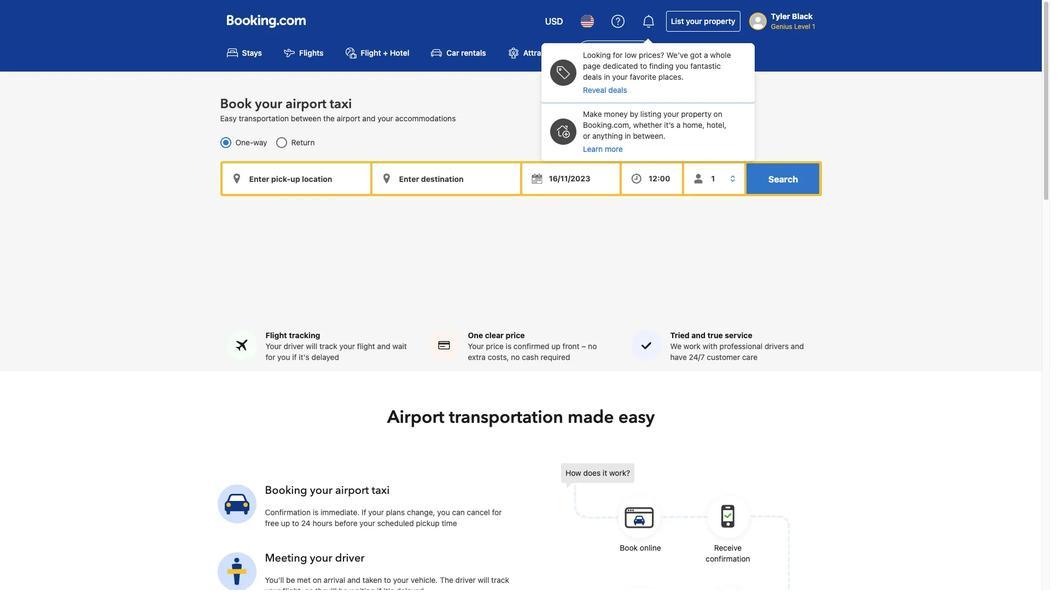 Task type: describe. For each thing, give the bounding box(es) containing it.
change,
[[407, 508, 435, 518]]

your up 'way'
[[255, 95, 282, 113]]

property inside make money by listing your property on booking.com, whether it's a home, hotel, or anything in between. learn more
[[681, 109, 712, 119]]

if inside flight tracking your driver will track your flight and wait for you if it's delayed
[[292, 353, 297, 362]]

work
[[684, 342, 701, 351]]

and inside flight tracking your driver will track your flight and wait for you if it's delayed
[[377, 342, 390, 351]]

your down if
[[360, 519, 375, 529]]

whole
[[710, 50, 731, 60]]

up inside one clear price your price is confirmed up front – no extra costs, no cash required
[[552, 342, 561, 351]]

16/11/2023 button
[[522, 164, 620, 194]]

flight for flight tracking your driver will track your flight and wait for you if it's delayed
[[266, 331, 287, 340]]

usd
[[545, 16, 563, 26]]

16/11/2023
[[549, 174, 590, 183]]

delayed inside you'll be met on arrival and taken to your vehicle. the driver will track your flight, so they'll be waiting if it's delayed
[[396, 587, 424, 591]]

hotel
[[390, 48, 409, 58]]

1 vertical spatial airport
[[337, 114, 360, 123]]

0 horizontal spatial price
[[486, 342, 504, 351]]

booking.com,
[[583, 120, 631, 130]]

0 horizontal spatial be
[[286, 576, 295, 585]]

before
[[335, 519, 358, 529]]

a inside looking for low prices? we've got a whole page dedicated to finding you fantastic deals in your favorite places. reveal deals
[[704, 50, 708, 60]]

to inside looking for low prices? we've got a whole page dedicated to finding you fantastic deals in your favorite places. reveal deals
[[640, 61, 647, 71]]

tyler black genius level 1
[[771, 11, 815, 31]]

your up immediate. at the left of the page
[[310, 484, 332, 499]]

to inside confirmation is immediate. if your plans change, you can cancel for free up to 24 hours before your scheduled pickup time
[[292, 519, 299, 529]]

receive
[[714, 544, 742, 553]]

0 vertical spatial property
[[704, 16, 735, 26]]

it's inside flight tracking your driver will track your flight and wait for you if it's delayed
[[299, 353, 309, 362]]

attractions
[[523, 48, 563, 58]]

you'll
[[265, 576, 284, 585]]

so
[[305, 587, 313, 591]]

how does it work?
[[566, 469, 630, 478]]

taken
[[363, 576, 382, 585]]

with
[[703, 342, 718, 351]]

confirmed
[[514, 342, 549, 351]]

places.
[[658, 72, 684, 81]]

one
[[468, 331, 483, 340]]

they'll
[[315, 587, 337, 591]]

if inside you'll be met on arrival and taken to your vehicle. the driver will track your flight, so they'll be waiting if it's delayed
[[377, 587, 382, 591]]

required
[[541, 353, 570, 362]]

anything
[[592, 131, 623, 141]]

airport taxis link
[[577, 40, 654, 65]]

meeting your driver
[[265, 552, 365, 566]]

it
[[603, 469, 607, 478]]

the
[[440, 576, 453, 585]]

up inside confirmation is immediate. if your plans change, you can cancel for free up to 24 hours before your scheduled pickup time
[[281, 519, 290, 529]]

easy
[[220, 114, 237, 123]]

how
[[566, 469, 581, 478]]

tried and true service we work with professional drivers and have 24/7 customer care
[[670, 331, 804, 362]]

waiting
[[350, 587, 375, 591]]

booking.com online hotel reservations image
[[227, 15, 305, 28]]

airport for book
[[286, 95, 326, 113]]

book online
[[620, 544, 661, 553]]

between
[[291, 114, 321, 123]]

12:00
[[649, 174, 670, 183]]

rentals
[[461, 48, 486, 58]]

track inside flight tracking your driver will track your flight and wait for you if it's delayed
[[319, 342, 337, 351]]

we've
[[666, 50, 688, 60]]

we
[[670, 342, 682, 351]]

your right if
[[368, 508, 384, 518]]

it's inside you'll be met on arrival and taken to your vehicle. the driver will track your flight, so they'll be waiting if it's delayed
[[384, 587, 394, 591]]

extra
[[468, 353, 486, 362]]

accommodations
[[395, 114, 456, 123]]

costs,
[[488, 353, 509, 362]]

24/7
[[689, 353, 705, 362]]

book for online
[[620, 544, 638, 553]]

1 vertical spatial be
[[339, 587, 348, 591]]

it's
[[664, 120, 674, 130]]

favorite
[[630, 72, 656, 81]]

flight,
[[283, 587, 303, 591]]

wait
[[392, 342, 407, 351]]

one-way
[[235, 138, 267, 147]]

a inside make money by listing your property on booking.com, whether it's a home, hotel, or anything in between. learn more
[[677, 120, 681, 130]]

care
[[742, 353, 758, 362]]

Enter destination text field
[[372, 164, 520, 194]]

confirmation
[[706, 555, 750, 564]]

met
[[297, 576, 311, 585]]

booking
[[265, 484, 307, 499]]

by
[[630, 109, 638, 119]]

your inside flight tracking your driver will track your flight and wait for you if it's delayed
[[339, 342, 355, 351]]

learn
[[583, 144, 603, 154]]

whether
[[633, 120, 662, 130]]

driver inside flight tracking your driver will track your flight and wait for you if it's delayed
[[284, 342, 304, 351]]

is inside one clear price your price is confirmed up front – no extra costs, no cash required
[[506, 342, 511, 351]]

stays link
[[218, 40, 271, 65]]

book for your
[[220, 95, 252, 113]]

black
[[792, 11, 813, 21]]

your inside looking for low prices? we've got a whole page dedicated to finding you fantastic deals in your favorite places. reveal deals
[[612, 72, 628, 81]]

for for flight tracking your driver will track your flight and wait for you if it's delayed
[[266, 353, 275, 362]]

low
[[625, 50, 637, 60]]

can
[[452, 508, 465, 518]]

customer
[[707, 353, 740, 362]]

booking airport taxi image for booking your airport taxi
[[217, 485, 256, 524]]

car rentals link
[[422, 40, 495, 65]]

confirmation is immediate. if your plans change, you can cancel for free up to 24 hours before your scheduled pickup time
[[265, 508, 502, 529]]

meeting
[[265, 552, 307, 566]]

list your property link
[[666, 11, 740, 32]]

airport for airport transportation made easy
[[387, 406, 444, 430]]

booking your airport taxi
[[265, 484, 390, 499]]

driver inside you'll be met on arrival and taken to your vehicle. the driver will track your flight, so they'll be waiting if it's delayed
[[455, 576, 476, 585]]

receive confirmation
[[706, 544, 750, 564]]

genius
[[771, 22, 792, 31]]

scheduled
[[377, 519, 414, 529]]

hours
[[313, 519, 333, 529]]

more
[[605, 144, 623, 154]]

airport for booking
[[335, 484, 369, 499]]

front
[[563, 342, 580, 351]]

taxi for book
[[330, 95, 352, 113]]

free
[[265, 519, 279, 529]]

or
[[583, 131, 590, 141]]

attractions link
[[499, 40, 572, 65]]

1 vertical spatial driver
[[335, 552, 365, 566]]

your up arrival
[[310, 552, 332, 566]]

in for your
[[604, 72, 610, 81]]

made
[[568, 406, 614, 430]]



Task type: locate. For each thing, give the bounding box(es) containing it.
arrival
[[324, 576, 345, 585]]

1 horizontal spatial deals
[[608, 85, 627, 95]]

and left wait
[[377, 342, 390, 351]]

car
[[447, 48, 459, 58]]

for
[[613, 50, 623, 60], [266, 353, 275, 362], [492, 508, 502, 518]]

1 horizontal spatial no
[[588, 342, 597, 351]]

0 horizontal spatial track
[[319, 342, 337, 351]]

return
[[291, 138, 315, 147]]

car rentals
[[447, 48, 486, 58]]

1 horizontal spatial for
[[492, 508, 502, 518]]

pickup
[[416, 519, 440, 529]]

a right "got"
[[704, 50, 708, 60]]

airport for airport taxis
[[601, 48, 626, 58]]

drivers
[[765, 342, 789, 351]]

you inside looking for low prices? we've got a whole page dedicated to finding you fantastic deals in your favorite places. reveal deals
[[676, 61, 688, 71]]

stays
[[242, 48, 262, 58]]

your
[[686, 16, 702, 26], [612, 72, 628, 81], [255, 95, 282, 113], [664, 109, 679, 119], [378, 114, 393, 123], [339, 342, 355, 351], [310, 484, 332, 499], [368, 508, 384, 518], [360, 519, 375, 529], [310, 552, 332, 566], [393, 576, 409, 585], [265, 587, 281, 591]]

it's right waiting
[[384, 587, 394, 591]]

property up whole on the top
[[704, 16, 735, 26]]

looking
[[583, 50, 611, 60]]

1 vertical spatial a
[[677, 120, 681, 130]]

easy
[[618, 406, 655, 430]]

0 horizontal spatial if
[[292, 353, 297, 362]]

you inside flight tracking your driver will track your flight and wait for you if it's delayed
[[277, 353, 290, 362]]

Enter pick-up location text field
[[222, 164, 370, 194]]

1 vertical spatial it's
[[384, 587, 394, 591]]

+
[[383, 48, 388, 58]]

prices?
[[639, 50, 664, 60]]

0 horizontal spatial taxi
[[330, 95, 352, 113]]

1 horizontal spatial flight
[[361, 48, 381, 58]]

airport up 'between'
[[286, 95, 326, 113]]

in
[[604, 72, 610, 81], [625, 131, 631, 141]]

list your property
[[671, 16, 735, 26]]

flight for flight + hotel
[[361, 48, 381, 58]]

up up required
[[552, 342, 561, 351]]

airport taxis
[[601, 48, 645, 58]]

your left flight
[[339, 342, 355, 351]]

driver down tracking
[[284, 342, 304, 351]]

book left the online on the bottom of the page
[[620, 544, 638, 553]]

page
[[583, 61, 601, 71]]

you up "time"
[[437, 508, 450, 518]]

price down clear
[[486, 342, 504, 351]]

0 horizontal spatial transportation
[[239, 114, 289, 123]]

your right list
[[686, 16, 702, 26]]

0 horizontal spatial driver
[[284, 342, 304, 351]]

your left vehicle.
[[393, 576, 409, 585]]

0 vertical spatial taxi
[[330, 95, 352, 113]]

2 horizontal spatial for
[[613, 50, 623, 60]]

flight tracking your driver will track your flight and wait for you if it's delayed
[[266, 331, 407, 362]]

to up favorite
[[640, 61, 647, 71]]

clear
[[485, 331, 504, 340]]

1 horizontal spatial book
[[620, 544, 638, 553]]

you down tracking
[[277, 353, 290, 362]]

true
[[707, 331, 723, 340]]

taxi up the
[[330, 95, 352, 113]]

is up costs,
[[506, 342, 511, 351]]

if
[[362, 508, 366, 518]]

home,
[[683, 120, 705, 130]]

0 vertical spatial airport
[[286, 95, 326, 113]]

2 horizontal spatial to
[[640, 61, 647, 71]]

1 horizontal spatial your
[[468, 342, 484, 351]]

book up easy
[[220, 95, 252, 113]]

professional
[[720, 342, 763, 351]]

if down tracking
[[292, 353, 297, 362]]

flight
[[357, 342, 375, 351]]

a
[[704, 50, 708, 60], [677, 120, 681, 130]]

is up hours
[[313, 508, 319, 518]]

airport up if
[[335, 484, 369, 499]]

0 horizontal spatial will
[[306, 342, 317, 351]]

0 horizontal spatial you
[[277, 353, 290, 362]]

flight left +
[[361, 48, 381, 58]]

tyler
[[771, 11, 790, 21]]

vehicle.
[[411, 576, 438, 585]]

–
[[582, 342, 586, 351]]

0 vertical spatial on
[[714, 109, 722, 119]]

delayed down tracking
[[311, 353, 339, 362]]

1 horizontal spatial taxi
[[372, 484, 390, 499]]

0 horizontal spatial for
[[266, 353, 275, 362]]

1 horizontal spatial you
[[437, 508, 450, 518]]

1 horizontal spatial up
[[552, 342, 561, 351]]

0 vertical spatial be
[[286, 576, 295, 585]]

property up home,
[[681, 109, 712, 119]]

in inside make money by listing your property on booking.com, whether it's a home, hotel, or anything in between. learn more
[[625, 131, 631, 141]]

1 horizontal spatial price
[[506, 331, 525, 340]]

will inside you'll be met on arrival and taken to your vehicle. the driver will track your flight, so they'll be waiting if it's delayed
[[478, 576, 489, 585]]

1 vertical spatial on
[[313, 576, 322, 585]]

1 vertical spatial delayed
[[396, 587, 424, 591]]

1 your from the left
[[266, 342, 282, 351]]

1 vertical spatial no
[[511, 353, 520, 362]]

money
[[604, 109, 628, 119]]

0 horizontal spatial delayed
[[311, 353, 339, 362]]

driver right the
[[455, 576, 476, 585]]

your down you'll
[[265, 587, 281, 591]]

1 vertical spatial airport
[[387, 406, 444, 430]]

search button
[[747, 164, 820, 194]]

booking airport taxi image
[[561, 464, 791, 591], [217, 485, 256, 524], [217, 553, 256, 591]]

and inside book your airport taxi easy transportation between the airport and your accommodations
[[362, 114, 375, 123]]

flight left tracking
[[266, 331, 287, 340]]

0 vertical spatial up
[[552, 342, 561, 351]]

got
[[690, 50, 702, 60]]

1 horizontal spatial to
[[384, 576, 391, 585]]

time
[[442, 519, 457, 529]]

deals
[[583, 72, 602, 81], [608, 85, 627, 95]]

flight inside flight tracking your driver will track your flight and wait for you if it's delayed
[[266, 331, 287, 340]]

0 vertical spatial is
[[506, 342, 511, 351]]

plans
[[386, 508, 405, 518]]

1 vertical spatial property
[[681, 109, 712, 119]]

to right taken
[[384, 576, 391, 585]]

0 horizontal spatial flight
[[266, 331, 287, 340]]

1 horizontal spatial if
[[377, 587, 382, 591]]

1 vertical spatial you
[[277, 353, 290, 362]]

the
[[323, 114, 335, 123]]

your down dedicated
[[612, 72, 628, 81]]

a right it's
[[677, 120, 681, 130]]

1 horizontal spatial delayed
[[396, 587, 424, 591]]

in down dedicated
[[604, 72, 610, 81]]

driver
[[284, 342, 304, 351], [335, 552, 365, 566], [455, 576, 476, 585]]

immediate.
[[321, 508, 360, 518]]

does
[[583, 469, 601, 478]]

1 horizontal spatial track
[[491, 576, 509, 585]]

1 horizontal spatial it's
[[384, 587, 394, 591]]

usd button
[[539, 8, 570, 34]]

for inside looking for low prices? we've got a whole page dedicated to finding you fantastic deals in your favorite places. reveal deals
[[613, 50, 623, 60]]

up down confirmation
[[281, 519, 290, 529]]

1 vertical spatial will
[[478, 576, 489, 585]]

2 vertical spatial airport
[[335, 484, 369, 499]]

it's down tracking
[[299, 353, 309, 362]]

and inside you'll be met on arrival and taken to your vehicle. the driver will track your flight, so they'll be waiting if it's delayed
[[347, 576, 360, 585]]

and right the
[[362, 114, 375, 123]]

0 horizontal spatial it's
[[299, 353, 309, 362]]

1 horizontal spatial airport
[[601, 48, 626, 58]]

cancel
[[467, 508, 490, 518]]

dedicated
[[603, 61, 638, 71]]

1 vertical spatial flight
[[266, 331, 287, 340]]

on up so
[[313, 576, 322, 585]]

flight + hotel link
[[337, 40, 418, 65]]

2 your from the left
[[468, 342, 484, 351]]

will
[[306, 342, 317, 351], [478, 576, 489, 585]]

booking airport taxi image for meeting your driver
[[217, 553, 256, 591]]

1 horizontal spatial be
[[339, 587, 348, 591]]

will right the
[[478, 576, 489, 585]]

in inside looking for low prices? we've got a whole page dedicated to finding you fantastic deals in your favorite places. reveal deals
[[604, 72, 610, 81]]

you down we've
[[676, 61, 688, 71]]

1 horizontal spatial is
[[506, 342, 511, 351]]

1 vertical spatial is
[[313, 508, 319, 518]]

make money by listing your property on booking.com, whether it's a home, hotel, or anything in between. learn more
[[583, 109, 727, 154]]

property
[[704, 16, 735, 26], [681, 109, 712, 119]]

delayed inside flight tracking your driver will track your flight and wait for you if it's delayed
[[311, 353, 339, 362]]

0 vertical spatial flight
[[361, 48, 381, 58]]

on inside you'll be met on arrival and taken to your vehicle. the driver will track your flight, so they'll be waiting if it's delayed
[[313, 576, 322, 585]]

no right –
[[588, 342, 597, 351]]

deals down page
[[583, 72, 602, 81]]

list
[[671, 16, 684, 26]]

1 vertical spatial deals
[[608, 85, 627, 95]]

be up flight,
[[286, 576, 295, 585]]

tracking
[[289, 331, 320, 340]]

it's
[[299, 353, 309, 362], [384, 587, 394, 591]]

2 horizontal spatial you
[[676, 61, 688, 71]]

be
[[286, 576, 295, 585], [339, 587, 348, 591]]

2 vertical spatial to
[[384, 576, 391, 585]]

0 horizontal spatial a
[[677, 120, 681, 130]]

in right anything
[[625, 131, 631, 141]]

tried
[[670, 331, 690, 340]]

1 vertical spatial up
[[281, 519, 290, 529]]

1
[[812, 22, 815, 31]]

track right the
[[491, 576, 509, 585]]

on
[[714, 109, 722, 119], [313, 576, 322, 585]]

taxi inside book your airport taxi easy transportation between the airport and your accommodations
[[330, 95, 352, 113]]

2 vertical spatial for
[[492, 508, 502, 518]]

work?
[[609, 469, 630, 478]]

0 vertical spatial in
[[604, 72, 610, 81]]

cash
[[522, 353, 539, 362]]

track down tracking
[[319, 342, 337, 351]]

taxi for booking
[[372, 484, 390, 499]]

2 vertical spatial you
[[437, 508, 450, 518]]

hotel,
[[707, 120, 727, 130]]

0 horizontal spatial deals
[[583, 72, 602, 81]]

will inside flight tracking your driver will track your flight and wait for you if it's delayed
[[306, 342, 317, 351]]

0 horizontal spatial airport
[[387, 406, 444, 430]]

finding
[[649, 61, 673, 71]]

fantastic
[[690, 61, 721, 71]]

airport right the
[[337, 114, 360, 123]]

your inside one clear price your price is confirmed up front – no extra costs, no cash required
[[468, 342, 484, 351]]

to inside you'll be met on arrival and taken to your vehicle. the driver will track your flight, so they'll be waiting if it's delayed
[[384, 576, 391, 585]]

taxi up plans at the left of page
[[372, 484, 390, 499]]

service
[[725, 331, 752, 340]]

0 vertical spatial price
[[506, 331, 525, 340]]

0 horizontal spatial up
[[281, 519, 290, 529]]

0 horizontal spatial no
[[511, 353, 520, 362]]

track
[[319, 342, 337, 351], [491, 576, 509, 585]]

0 vertical spatial delayed
[[311, 353, 339, 362]]

delayed down vehicle.
[[396, 587, 424, 591]]

1 horizontal spatial transportation
[[449, 406, 563, 430]]

0 vertical spatial a
[[704, 50, 708, 60]]

in for between.
[[625, 131, 631, 141]]

deals right the reveal
[[608, 85, 627, 95]]

you
[[676, 61, 688, 71], [277, 353, 290, 362], [437, 508, 450, 518]]

0 vertical spatial to
[[640, 61, 647, 71]]

your inside make money by listing your property on booking.com, whether it's a home, hotel, or anything in between. learn more
[[664, 109, 679, 119]]

flight inside "link"
[[361, 48, 381, 58]]

on inside make money by listing your property on booking.com, whether it's a home, hotel, or anything in between. learn more
[[714, 109, 722, 119]]

0 vertical spatial you
[[676, 61, 688, 71]]

airport transportation made easy
[[387, 406, 655, 430]]

0 horizontal spatial book
[[220, 95, 252, 113]]

your inside flight tracking your driver will track your flight and wait for you if it's delayed
[[266, 342, 282, 351]]

1 horizontal spatial driver
[[335, 552, 365, 566]]

driver up arrival
[[335, 552, 365, 566]]

your up it's
[[664, 109, 679, 119]]

your left accommodations
[[378, 114, 393, 123]]

will down tracking
[[306, 342, 317, 351]]

if down taken
[[377, 587, 382, 591]]

1 vertical spatial book
[[620, 544, 638, 553]]

taxi
[[330, 95, 352, 113], [372, 484, 390, 499]]

1 vertical spatial transportation
[[449, 406, 563, 430]]

have
[[670, 353, 687, 362]]

0 vertical spatial deals
[[583, 72, 602, 81]]

1 horizontal spatial in
[[625, 131, 631, 141]]

no left cash
[[511, 353, 520, 362]]

you inside confirmation is immediate. if your plans change, you can cancel for free up to 24 hours before your scheduled pickup time
[[437, 508, 450, 518]]

0 vertical spatial track
[[319, 342, 337, 351]]

and up waiting
[[347, 576, 360, 585]]

1 horizontal spatial will
[[478, 576, 489, 585]]

price up the confirmed
[[506, 331, 525, 340]]

0 horizontal spatial in
[[604, 72, 610, 81]]

and right drivers
[[791, 342, 804, 351]]

on up hotel,
[[714, 109, 722, 119]]

is inside confirmation is immediate. if your plans change, you can cancel for free up to 24 hours before your scheduled pickup time
[[313, 508, 319, 518]]

0 vertical spatial if
[[292, 353, 297, 362]]

1 vertical spatial to
[[292, 519, 299, 529]]

is
[[506, 342, 511, 351], [313, 508, 319, 518]]

0 vertical spatial it's
[[299, 353, 309, 362]]

1 horizontal spatial a
[[704, 50, 708, 60]]

for inside confirmation is immediate. if your plans change, you can cancel for free up to 24 hours before your scheduled pickup time
[[492, 508, 502, 518]]

transportation
[[239, 114, 289, 123], [449, 406, 563, 430]]

0 horizontal spatial on
[[313, 576, 322, 585]]

and
[[362, 114, 375, 123], [692, 331, 706, 340], [377, 342, 390, 351], [791, 342, 804, 351], [347, 576, 360, 585]]

1 vertical spatial track
[[491, 576, 509, 585]]

0 vertical spatial airport
[[601, 48, 626, 58]]

1 vertical spatial in
[[625, 131, 631, 141]]

to left 24 in the bottom of the page
[[292, 519, 299, 529]]

1 vertical spatial if
[[377, 587, 382, 591]]

0 vertical spatial will
[[306, 342, 317, 351]]

track inside you'll be met on arrival and taken to your vehicle. the driver will track your flight, so they'll be waiting if it's delayed
[[491, 576, 509, 585]]

be down arrival
[[339, 587, 348, 591]]

2 horizontal spatial driver
[[455, 576, 476, 585]]

0 vertical spatial driver
[[284, 342, 304, 351]]

0 horizontal spatial is
[[313, 508, 319, 518]]

for inside flight tracking your driver will track your flight and wait for you if it's delayed
[[266, 353, 275, 362]]

for for confirmation is immediate. if your plans change, you can cancel for free up to 24 hours before your scheduled pickup time
[[492, 508, 502, 518]]

looking for low prices? we've got a whole page dedicated to finding you fantastic deals in your favorite places. reveal deals
[[583, 50, 731, 95]]

0 vertical spatial no
[[588, 342, 597, 351]]

book inside book your airport taxi easy transportation between the airport and your accommodations
[[220, 95, 252, 113]]

0 horizontal spatial your
[[266, 342, 282, 351]]

0 vertical spatial transportation
[[239, 114, 289, 123]]

0 vertical spatial for
[[613, 50, 623, 60]]

and up work
[[692, 331, 706, 340]]

transportation inside book your airport taxi easy transportation between the airport and your accommodations
[[239, 114, 289, 123]]

way
[[253, 138, 267, 147]]

one clear price your price is confirmed up front – no extra costs, no cash required
[[468, 331, 597, 362]]

2 vertical spatial driver
[[455, 576, 476, 585]]



Task type: vqa. For each thing, say whether or not it's contained in the screenshot.
second The 'See' from the top of the page
no



